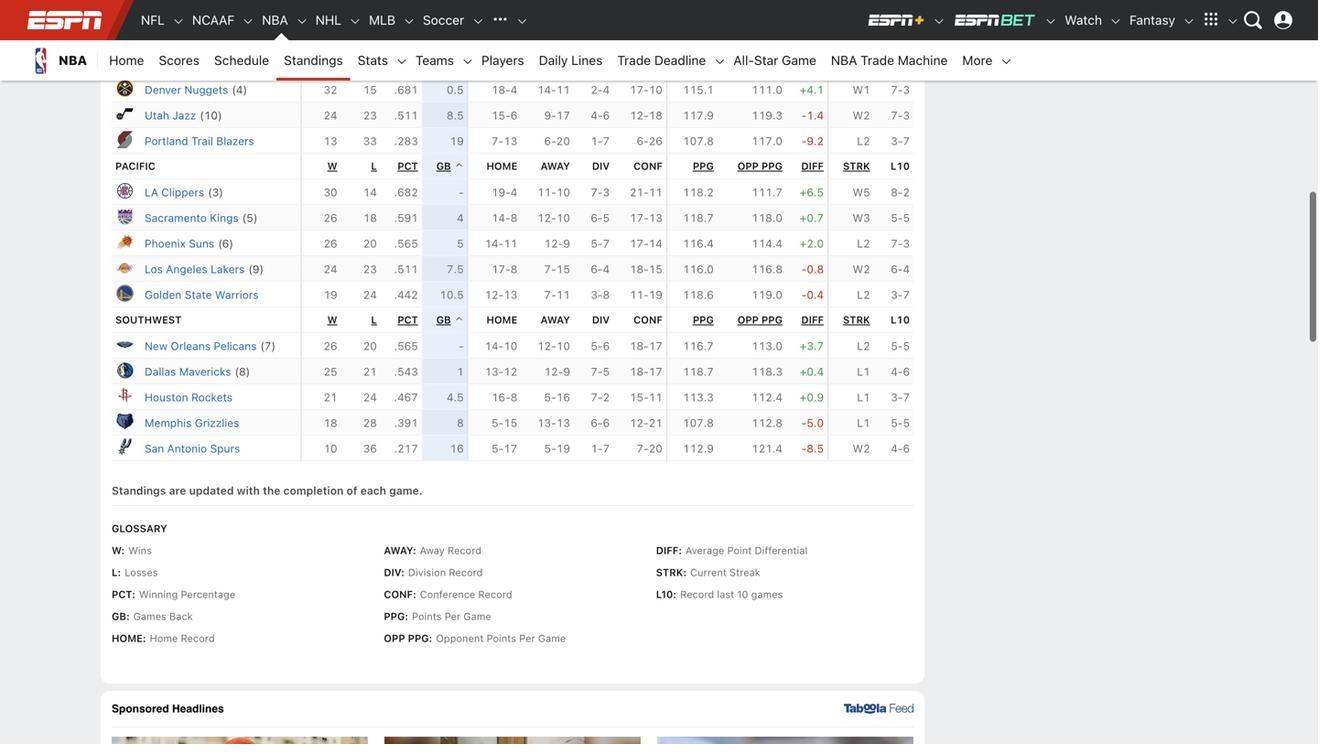 Task type: vqa. For each thing, say whether or not it's contained in the screenshot.
+0.9
yes



Task type: describe. For each thing, give the bounding box(es) containing it.
13-13
[[538, 417, 570, 430]]

- left 19-
[[459, 186, 464, 199]]

2 for 8-
[[903, 186, 910, 199]]

32 for 17-4
[[324, 58, 338, 71]]

6- up 3-8
[[591, 263, 603, 276]]

5- up 13-13
[[544, 391, 557, 404]]

107.8 for 12-21
[[683, 417, 714, 430]]

por image
[[115, 130, 134, 149]]

2 horizontal spatial nba
[[831, 53, 858, 68]]

1 vertical spatial per
[[519, 633, 535, 645]]

2 vertical spatial div
[[384, 567, 401, 579]]

10 right last
[[737, 589, 749, 601]]

3 for -1.4
[[903, 109, 910, 122]]

conference
[[420, 589, 476, 601]]

w1
[[853, 84, 871, 96]]

0 vertical spatial game
[[782, 53, 817, 68]]

ppg down 118.6
[[693, 314, 714, 326]]

all-star game link
[[726, 40, 824, 81]]

record for away : away record
[[448, 545, 482, 557]]

okc image
[[115, 28, 134, 46]]

32 for 18-4
[[324, 84, 338, 96]]

33
[[363, 135, 377, 148]]

115.1
[[683, 84, 714, 96]]

diff for diff link for second strk link from the bottom
[[802, 160, 824, 172]]

19 left .442
[[324, 289, 338, 301]]

l link for gb link related to second strk link from the bottom pct link
[[371, 160, 377, 172]]

nhl
[[316, 12, 342, 27]]

15 for 5-15
[[504, 417, 518, 430]]

: for diff
[[679, 545, 682, 557]]

5- up 7-5
[[591, 340, 603, 353]]

w for pct link associated with gb link corresponding to 1st strk link from the bottom of the page
[[327, 314, 338, 326]]

25
[[324, 366, 338, 378]]

no image
[[115, 335, 134, 354]]

6- down 12-18
[[637, 135, 649, 148]]

portland trail blazers link
[[145, 135, 254, 148]]

stats image
[[396, 55, 408, 68]]

ppg down 117.0
[[762, 160, 783, 172]]

10 up trade deadline
[[649, 32, 663, 45]]

average
[[686, 545, 725, 557]]

10 up 12
[[504, 340, 518, 353]]

24 right (9)
[[324, 263, 338, 276]]

11-19
[[630, 289, 663, 301]]

6- down 8-
[[891, 263, 903, 276]]

warriors
[[215, 289, 259, 301]]

streak
[[730, 567, 761, 579]]

l for pct link associated with gb link for 1st strk link from the top of the page
[[371, 7, 377, 18]]

12- down 17-8
[[485, 289, 504, 301]]

nuggets
[[184, 84, 228, 96]]

12- down 15-11
[[630, 417, 649, 430]]

121.2
[[683, 32, 714, 45]]

1 strk link from the top
[[843, 7, 871, 18]]

- down +4.1 at the top of page
[[802, 109, 807, 122]]

soccer image
[[472, 15, 485, 28]]

: for ppg
[[405, 611, 408, 623]]

dal image
[[115, 361, 134, 379]]

10 down 21-8
[[649, 84, 663, 96]]

current
[[691, 567, 727, 579]]

dallas mavericks link
[[145, 366, 231, 378]]

w left wins
[[112, 545, 121, 557]]

2 trade from the left
[[861, 53, 895, 68]]

20-10
[[630, 32, 663, 45]]

6- down "espn+" image
[[891, 58, 903, 71]]

116.7
[[683, 340, 714, 353]]

glossary
[[112, 523, 167, 535]]

118.7 for 17-13
[[683, 212, 714, 225]]

0.4
[[807, 289, 824, 301]]

17- for 4
[[492, 58, 511, 71]]

5- down 16-
[[492, 417, 504, 430]]

espn plus image
[[933, 15, 946, 28]]

9 for 9-2
[[563, 32, 570, 45]]

0 horizontal spatial 14-11
[[485, 237, 518, 250]]

games
[[751, 589, 783, 601]]

mlb
[[369, 12, 396, 27]]

- down -0.8
[[802, 289, 807, 301]]

(1)
[[270, 32, 286, 45]]

2 vertical spatial game
[[538, 633, 566, 645]]

memphis grizzlies link
[[145, 417, 239, 430]]

games
[[133, 611, 167, 623]]

strk for 1st strk link from the bottom of the page
[[843, 314, 871, 326]]

pct down l : losses at bottom left
[[112, 589, 132, 601]]

hou image
[[115, 387, 134, 405]]

10 down the 6-20
[[557, 186, 570, 199]]

17- for 14
[[630, 237, 649, 250]]

8 down '4.5'
[[457, 417, 464, 430]]

12- right 14-10
[[538, 340, 557, 353]]

opp ppg link for diff link related to 1st strk link from the bottom of the page
[[738, 314, 783, 326]]

21-11
[[630, 186, 663, 199]]

24 up "28"
[[363, 391, 377, 404]]

conf for ppg "link" associated with opp ppg link associated with diff link related to 1st strk link from the bottom of the page
[[634, 314, 663, 326]]

11 down 14-8
[[504, 237, 518, 250]]

4 left 14-8
[[457, 212, 464, 225]]

.565 for -
[[394, 340, 418, 353]]

6-4 for 107.6
[[891, 58, 910, 71]]

home link
[[102, 40, 151, 81]]

0 horizontal spatial nba link
[[18, 40, 98, 81]]

southwest
[[115, 314, 182, 326]]

3- for 112.4
[[891, 391, 903, 404]]

ppg link for opp ppg link associated with diff link related to 1st strk link from the bottom of the page
[[693, 314, 714, 326]]

new orleans pelicans (7)
[[145, 340, 276, 353]]

11 up 9-17
[[557, 84, 570, 96]]

+3.7
[[800, 340, 824, 353]]

: for away
[[413, 545, 416, 557]]

12-9 for 7-
[[544, 366, 570, 378]]

schedule link
[[207, 40, 277, 81]]

5- down 6-5
[[591, 237, 603, 250]]

112.4
[[752, 391, 783, 404]]

san antonio spurs
[[145, 442, 240, 455]]

ppg down conf : conference record
[[384, 611, 405, 623]]

5-5 for l1
[[891, 417, 910, 430]]

12-10 for 8
[[538, 212, 570, 225]]

5.0
[[807, 417, 824, 430]]

19 down 13-13
[[557, 442, 570, 455]]

5-17
[[492, 442, 518, 455]]

7-13
[[492, 135, 518, 148]]

8 for 3-
[[603, 289, 610, 301]]

standings are updated with the completion of each game.
[[112, 485, 423, 497]]

san
[[145, 442, 164, 455]]

1 horizontal spatial more espn image
[[1227, 15, 1240, 28]]

2 vertical spatial opp
[[384, 633, 405, 645]]

15- for 9
[[544, 32, 563, 45]]

10 down "11-10"
[[557, 212, 570, 225]]

san antonio spurs link
[[145, 442, 240, 455]]

5-5 for w3
[[891, 212, 910, 225]]

18- for 6-4
[[630, 263, 649, 276]]

3- right 7-11
[[591, 289, 603, 301]]

record down strk : current streak
[[680, 589, 714, 601]]

6- up '5-7'
[[591, 212, 603, 225]]

4 down "espn+" image
[[903, 58, 910, 71]]

watch
[[1065, 12, 1103, 27]]

sponsored
[[112, 703, 169, 716]]

ncaaf image
[[242, 15, 255, 28]]

24 left .442
[[363, 289, 377, 301]]

gb for gb link corresponding to 1st strk link from the bottom of the page
[[437, 314, 451, 326]]

4 up 18-4
[[511, 58, 518, 71]]

17 left 116.7
[[649, 340, 663, 353]]

2 for 7-
[[603, 391, 610, 404]]

7-5
[[591, 366, 610, 378]]

- down -1.4 on the right of the page
[[802, 135, 807, 148]]

- down -5.0
[[802, 442, 807, 455]]

+2.0
[[800, 237, 824, 250]]

spurs
[[210, 442, 240, 455]]

15- for 10
[[538, 58, 557, 71]]

107.8 for 6-26
[[683, 135, 714, 148]]

13 left the 33
[[324, 135, 338, 148]]

profile management image
[[1275, 11, 1293, 29]]

0 vertical spatial points
[[412, 611, 442, 623]]

w : wins
[[112, 545, 152, 557]]

1 vertical spatial game
[[464, 611, 491, 623]]

3-7 for 0.4
[[891, 289, 910, 301]]

schedule
[[214, 53, 269, 68]]

14- down 15-10 in the top left of the page
[[538, 84, 557, 96]]

orleans
[[171, 340, 211, 353]]

0 vertical spatial 4-
[[591, 109, 603, 122]]

30
[[324, 186, 338, 199]]

1 vertical spatial 16
[[450, 442, 464, 455]]

gb for gb link related to second strk link from the bottom
[[437, 160, 451, 172]]

phoenix suns link
[[145, 237, 214, 250]]

0.5
[[447, 84, 464, 96]]

l10 for 1st strk link from the bottom of the page
[[891, 314, 910, 326]]

18-17 for 7-5
[[630, 366, 663, 378]]

w2 for 7-
[[853, 109, 871, 122]]

blazers
[[216, 135, 254, 148]]

trade deadline link
[[610, 40, 714, 81]]

w for pct link associated with gb link for 1st strk link from the top of the page
[[327, 7, 338, 18]]

14 for 17-5
[[363, 32, 377, 45]]

losses
[[125, 567, 158, 579]]

- down +0.9 on the right bottom of the page
[[802, 417, 807, 430]]

6- down 9-17
[[544, 135, 557, 148]]

3-7 for 9.2
[[891, 135, 910, 148]]

clippers
[[161, 186, 204, 199]]

la clippers (3)
[[145, 186, 223, 199]]

1 vertical spatial away
[[541, 314, 570, 326]]

17 down the 5-15
[[504, 442, 518, 455]]

6-4 up 3-8
[[591, 263, 610, 276]]

116.4
[[683, 237, 714, 250]]

13- for 13
[[538, 417, 557, 430]]

5- up the 2- at the left top of the page
[[591, 58, 603, 71]]

are
[[169, 485, 186, 497]]

6-5
[[591, 212, 610, 225]]

- up 1
[[459, 340, 464, 353]]

diff for diff link related to 1st strk link from the bottom of the page
[[802, 314, 824, 326]]

scores
[[159, 53, 200, 68]]

1 horizontal spatial 16
[[557, 391, 570, 404]]

11 up 17-13
[[649, 186, 663, 199]]

: down ppg : points per game
[[429, 633, 433, 645]]

+5.5
[[800, 58, 824, 71]]

7-3 for +2.0
[[891, 237, 910, 250]]

espn+ image
[[867, 13, 926, 27]]

fantasy
[[1130, 12, 1176, 27]]

sacramento kings link
[[145, 212, 239, 225]]

: for pct
[[132, 589, 135, 601]]

4 up 14-8
[[511, 186, 518, 199]]

sa image
[[115, 438, 134, 456]]

home down the games on the bottom left of page
[[112, 633, 143, 645]]

pct link for gb link corresponding to 1st strk link from the bottom of the page
[[398, 314, 418, 326]]

soccer
[[423, 12, 464, 27]]

5-16
[[544, 391, 570, 404]]

18- up "15-6"
[[492, 84, 511, 96]]

1-7 for 6-20
[[591, 135, 610, 148]]

6- down "7-2"
[[591, 417, 603, 430]]

espn bet image
[[1045, 15, 1058, 28]]

houston
[[145, 391, 188, 404]]

golden
[[145, 289, 182, 301]]

8 for 21-
[[656, 58, 663, 71]]

nhl image
[[349, 15, 362, 28]]

ncaaf
[[192, 12, 235, 27]]

11 up 12-21
[[649, 391, 663, 404]]

10 left the 5-6
[[557, 340, 570, 353]]

ppg : points per game
[[384, 611, 491, 623]]

12- down "11-10"
[[538, 212, 557, 225]]

4 up "15-6"
[[511, 84, 518, 96]]

daily lines link
[[532, 40, 610, 81]]

113.3
[[683, 391, 714, 404]]

: for conf
[[413, 589, 416, 601]]

watch image
[[1110, 15, 1123, 28]]

7-15
[[544, 263, 570, 276]]

-9.2
[[802, 135, 824, 148]]

12- up 7-15
[[544, 237, 563, 250]]

w3
[[853, 212, 871, 225]]

14 down 17-13
[[649, 237, 663, 250]]

pacific
[[115, 160, 156, 172]]

17 up the 6-20
[[557, 109, 570, 122]]

utah
[[145, 109, 169, 122]]

0 vertical spatial per
[[445, 611, 461, 623]]

15-6
[[492, 109, 518, 122]]

5- right "+3.7"
[[891, 340, 903, 353]]

ncaaf link
[[185, 0, 242, 40]]

l10 : record last 10 games
[[656, 589, 783, 601]]

oklahoma city thunder link
[[145, 32, 267, 45]]

more sports image
[[516, 15, 529, 28]]

14 for 19-4
[[363, 186, 377, 199]]

18-17 for 5-6
[[630, 340, 663, 353]]

utah image
[[115, 105, 134, 123]]

1 vertical spatial 8.5
[[807, 442, 824, 455]]

16-8
[[492, 391, 518, 404]]

18- for 7-5
[[630, 366, 649, 378]]

4 down 5-2
[[603, 84, 610, 96]]

daily
[[539, 53, 568, 68]]

ppg up the 118.2
[[693, 160, 714, 172]]

118.0
[[752, 212, 783, 225]]

1 horizontal spatial nba link
[[255, 0, 296, 40]]

19 left 7-13
[[450, 135, 464, 148]]

ppg down ppg : points per game
[[408, 633, 429, 645]]

-8.5
[[802, 442, 824, 455]]

10.5
[[440, 289, 464, 301]]

l10 for 1st strk link from the top of the page
[[891, 7, 910, 18]]

w link for pct link associated with gb link for 1st strk link from the top of the page l link
[[327, 7, 338, 18]]

min image
[[115, 53, 134, 72]]

standings for standings
[[284, 53, 343, 68]]

(5)
[[242, 212, 258, 225]]

oklahoma
[[145, 32, 197, 45]]

12- down 17-10
[[630, 109, 649, 122]]

scores link
[[151, 40, 207, 81]]

- up teams "icon"
[[459, 32, 464, 45]]

: for strk
[[683, 567, 687, 579]]

espn more sports home page image
[[486, 6, 514, 34]]

: for l
[[118, 567, 121, 579]]

2 vertical spatial 18
[[324, 417, 338, 430]]

5- down the 5-15
[[492, 442, 504, 455]]

.442
[[394, 289, 418, 301]]

4-6 for 118.3
[[891, 366, 910, 378]]

112.9
[[683, 442, 714, 455]]

3 strk link from the top
[[843, 314, 871, 326]]

record for div : division record
[[449, 567, 483, 579]]

sac image
[[115, 207, 134, 225]]

4 down '5-7'
[[603, 263, 610, 276]]

global navigation element
[[18, 0, 1300, 40]]

0 vertical spatial 21
[[363, 366, 377, 378]]

107.6
[[752, 58, 783, 71]]

l1 for 4-
[[857, 366, 871, 378]]

0 horizontal spatial home
[[109, 53, 144, 68]]

div for opp ppg link associated with diff link related to 1st strk link from the bottom of the page
[[592, 314, 610, 326]]

.283
[[394, 135, 418, 148]]

2 vertical spatial conf
[[384, 589, 413, 601]]

10 left lines
[[557, 58, 570, 71]]

114.4
[[752, 237, 783, 250]]

- up 0.5
[[459, 58, 464, 71]]

w2 for 4-
[[853, 442, 871, 455]]

denver nuggets (4)
[[145, 84, 247, 96]]

3 for +2.0
[[903, 237, 910, 250]]

1-7 for 5-19
[[591, 442, 610, 455]]

lac image
[[115, 181, 134, 200]]

12- up 5-16
[[544, 366, 563, 378]]

9.2
[[807, 135, 824, 148]]

1- for 19
[[591, 442, 603, 455]]

l for gb link related to second strk link from the bottom pct link
[[371, 160, 377, 172]]

19 down 18-15
[[649, 289, 663, 301]]

9- for 2
[[591, 32, 603, 45]]



Task type: locate. For each thing, give the bounding box(es) containing it.
2 opp ppg link from the top
[[738, 314, 783, 326]]

3 l link from the top
[[371, 314, 377, 326]]

8 for 17-
[[511, 263, 518, 276]]

11-
[[538, 186, 557, 199], [630, 289, 649, 301]]

1 vertical spatial 18
[[363, 212, 377, 225]]

9-2
[[591, 32, 610, 45]]

14-11 down 15-10 in the top left of the page
[[538, 84, 570, 96]]

w link for pct link associated with gb link corresponding to 1st strk link from the bottom of the page l link
[[327, 314, 338, 326]]

: left wins
[[121, 545, 125, 557]]

2 .511 from the top
[[394, 263, 418, 276]]

23 for 8.5
[[363, 109, 377, 122]]

2 vertical spatial away
[[384, 545, 413, 557]]

3 l2 from the top
[[857, 289, 871, 301]]

4-6 down 2-4
[[591, 109, 610, 122]]

14- down 19-
[[492, 212, 511, 225]]

0 vertical spatial 3-7
[[891, 135, 910, 148]]

: for home
[[143, 633, 146, 645]]

7-3
[[891, 32, 910, 45], [891, 84, 910, 96], [891, 109, 910, 122], [591, 186, 610, 199], [891, 237, 910, 250]]

18 left the '.591'
[[363, 212, 377, 225]]

ppg
[[693, 160, 714, 172], [762, 160, 783, 172], [693, 314, 714, 326], [762, 314, 783, 326], [384, 611, 405, 623], [408, 633, 429, 645]]

113.0 for +3.7
[[752, 340, 783, 353]]

1 horizontal spatial 11-
[[630, 289, 649, 301]]

3 for +8.2
[[903, 32, 910, 45]]

.696 for 17-5
[[394, 32, 418, 45]]

w for gb link related to second strk link from the bottom pct link
[[327, 160, 338, 172]]

nba image
[[296, 15, 308, 28]]

2 horizontal spatial 21
[[649, 417, 663, 430]]

record for conf : conference record
[[478, 589, 512, 601]]

w link up 30 at left
[[327, 160, 338, 172]]

12-13
[[485, 289, 518, 301]]

0 vertical spatial 107.8
[[683, 135, 714, 148]]

strk link
[[843, 7, 871, 18], [843, 160, 871, 172], [843, 314, 871, 326]]

5-19
[[544, 442, 570, 455]]

3 w link from the top
[[327, 314, 338, 326]]

2 3-7 from the top
[[891, 289, 910, 301]]

div left the division
[[384, 567, 401, 579]]

sponsored headlines
[[112, 703, 224, 716]]

1 vertical spatial diff
[[802, 314, 824, 326]]

trade deadline image
[[714, 55, 726, 68]]

17- for 8
[[492, 263, 511, 276]]

9- for 17
[[544, 109, 557, 122]]

1 .565 from the top
[[394, 237, 418, 250]]

l2 for +3.7
[[857, 340, 871, 353]]

: for gb
[[126, 611, 130, 623]]

18- for 5-6
[[630, 340, 649, 353]]

0 vertical spatial 4-6
[[591, 109, 610, 122]]

1 vertical spatial 1-
[[591, 442, 603, 455]]

17 up 15-11
[[649, 366, 663, 378]]

12-9 up 5-16
[[544, 366, 570, 378]]

12
[[504, 366, 518, 378]]

32 for 17-5
[[324, 32, 338, 45]]

2 vertical spatial strk link
[[843, 314, 871, 326]]

15 for 18-15
[[649, 263, 663, 276]]

points down conference
[[412, 611, 442, 623]]

star
[[754, 53, 779, 68]]

record up conf : conference record
[[449, 567, 483, 579]]

- down +2.0 in the top right of the page
[[802, 263, 807, 276]]

dallas
[[145, 366, 176, 378]]

21- for 8
[[637, 58, 656, 71]]

espn bet image
[[953, 13, 1038, 27]]

1 opp ppg link from the top
[[738, 160, 783, 172]]

2 w link from the top
[[327, 160, 338, 172]]

1 vertical spatial ppg link
[[693, 314, 714, 326]]

0 horizontal spatial points
[[412, 611, 442, 623]]

.565 for 5
[[394, 237, 418, 250]]

ppg down 119.0
[[762, 314, 783, 326]]

opp ppg for opp ppg link associated with diff link related to 1st strk link from the bottom of the page
[[738, 314, 783, 326]]

0 vertical spatial pct link
[[398, 7, 418, 18]]

gb : games back
[[112, 611, 193, 623]]

2 opp ppg from the top
[[738, 314, 783, 326]]

1 vertical spatial strk link
[[843, 160, 871, 172]]

opp ppg link for diff link for second strk link from the bottom
[[738, 160, 783, 172]]

1 vertical spatial 21
[[324, 391, 338, 404]]

pelicans
[[214, 340, 257, 353]]

13 down "15-6"
[[504, 135, 518, 148]]

1 horizontal spatial per
[[519, 633, 535, 645]]

2 12-9 from the top
[[544, 366, 570, 378]]

home down gb : games back
[[150, 633, 178, 645]]

.217
[[394, 442, 418, 455]]

2 up 6-6
[[603, 391, 610, 404]]

pct down .442
[[398, 314, 418, 326]]

0 vertical spatial 14-11
[[538, 84, 570, 96]]

0 vertical spatial diff
[[802, 160, 824, 172]]

mavericks
[[179, 366, 231, 378]]

26 for 14-10
[[324, 340, 338, 353]]

0 vertical spatial opp
[[738, 160, 759, 172]]

0 vertical spatial 21-
[[637, 58, 656, 71]]

21- for 11
[[630, 186, 649, 199]]

119.3
[[752, 109, 783, 122]]

home for gb link for 1st strk link from the top of the page
[[487, 7, 518, 18]]

15- up 12-21
[[630, 391, 649, 404]]

1 vertical spatial 9-
[[544, 109, 557, 122]]

18- right the 5-6
[[630, 340, 649, 353]]

17- up 12-13
[[492, 263, 511, 276]]

0 vertical spatial opp ppg link
[[738, 160, 783, 172]]

1 l link from the top
[[371, 7, 377, 18]]

fantasy image
[[1183, 15, 1196, 28]]

w left nhl image
[[327, 7, 338, 18]]

6-4 for 116.8
[[891, 263, 910, 276]]

0 vertical spatial w link
[[327, 7, 338, 18]]

pct link right 'mlb'
[[398, 7, 418, 18]]

18 up 6-26
[[649, 109, 663, 122]]

113.0 up star
[[752, 32, 783, 45]]

2 l1 from the top
[[857, 58, 871, 71]]

points right opponent
[[487, 633, 516, 645]]

1 vertical spatial l link
[[371, 160, 377, 172]]

w link up 25 on the left of page
[[327, 314, 338, 326]]

w
[[327, 7, 338, 18], [327, 160, 338, 172], [327, 314, 338, 326], [112, 545, 121, 557]]

13-12
[[485, 366, 518, 378]]

angeles
[[166, 263, 208, 276]]

minnesota
[[145, 58, 198, 71]]

(10)
[[200, 109, 222, 122]]

2 pct link from the top
[[398, 160, 418, 172]]

mem image
[[115, 412, 134, 431]]

strk for second strk link from the bottom
[[843, 160, 871, 172]]

118.7 for 18-17
[[683, 366, 714, 378]]

2 l link from the top
[[371, 160, 377, 172]]

l1 for 5-
[[857, 417, 871, 430]]

1 pct link from the top
[[398, 7, 418, 18]]

8 up 12-13
[[511, 263, 518, 276]]

teams
[[416, 53, 454, 68]]

15- for 11
[[630, 391, 649, 404]]

.511 for 7.5
[[394, 263, 418, 276]]

15 down 16-8
[[504, 417, 518, 430]]

2 vertical spatial w2
[[853, 442, 871, 455]]

9- up the 6-20
[[544, 109, 557, 122]]

0 vertical spatial standings
[[284, 53, 343, 68]]

1 l1 from the top
[[857, 32, 871, 45]]

0 vertical spatial 1-
[[591, 135, 603, 148]]

2 vertical spatial pct link
[[398, 314, 418, 326]]

4 down the 8-2
[[903, 263, 910, 276]]

23 left 7.5
[[363, 263, 377, 276]]

1 3-7 from the top
[[891, 135, 910, 148]]

diff down -9.2
[[802, 160, 824, 172]]

1 vertical spatial opp
[[738, 314, 759, 326]]

1 w2 from the top
[[853, 109, 871, 122]]

15 down stats link at the left top of page
[[363, 84, 377, 96]]

sacramento kings (5)
[[145, 212, 258, 225]]

2 l2 from the top
[[857, 237, 871, 250]]

119.0
[[752, 289, 783, 301]]

9 up daily lines
[[563, 32, 570, 45]]

.696 up .681
[[394, 58, 418, 71]]

24 down standings link
[[324, 109, 338, 122]]

l10
[[891, 7, 910, 18], [891, 160, 910, 172], [891, 314, 910, 326], [656, 589, 673, 601]]

l1 for 6-
[[857, 58, 871, 71]]

1 vertical spatial 12-9
[[544, 366, 570, 378]]

nba trade machine link
[[824, 40, 955, 81]]

4 l1 from the top
[[857, 391, 871, 404]]

oklahoma city thunder (1)
[[145, 32, 286, 45]]

26 for 14-11
[[324, 237, 338, 250]]

12-21
[[630, 417, 663, 430]]

6-6
[[591, 417, 610, 430]]

1 vertical spatial 5-5
[[891, 340, 910, 353]]

div for opp ppg link related to diff link for second strk link from the bottom
[[592, 160, 610, 172]]

1 horizontal spatial standings
[[284, 53, 343, 68]]

1 l2 from the top
[[857, 135, 871, 148]]

2 9 from the top
[[563, 237, 570, 250]]

2 vertical spatial 4-
[[891, 442, 903, 455]]

w link for gb link related to second strk link from the bottom pct link l link
[[327, 160, 338, 172]]

dallas mavericks (8)
[[145, 366, 250, 378]]

113.0 for +8.2
[[752, 32, 783, 45]]

1 horizontal spatial 21
[[363, 366, 377, 378]]

conf for opp ppg link related to diff link for second strk link from the bottom's ppg "link"
[[634, 160, 663, 172]]

standings for standings are updated with the completion of each game.
[[112, 485, 166, 497]]

15 for 7-15
[[557, 263, 570, 276]]

14- up 17-8
[[485, 237, 504, 250]]

3 pct link from the top
[[398, 314, 418, 326]]

opp for opp ppg link associated with diff link related to 1st strk link from the bottom of the page
[[738, 314, 759, 326]]

lal image
[[115, 258, 134, 277]]

5- down 13-13
[[544, 442, 557, 455]]

nfl link
[[134, 0, 172, 40]]

opp ppg link down 117.0
[[738, 160, 783, 172]]

la clippers link
[[145, 186, 204, 199]]

1 vertical spatial 9
[[563, 237, 570, 250]]

1 vertical spatial 4-
[[891, 366, 903, 378]]

1 vertical spatial opp ppg link
[[738, 314, 783, 326]]

14 up stats on the left top
[[363, 32, 377, 45]]

3 3-7 from the top
[[891, 391, 910, 404]]

1 trade from the left
[[618, 53, 651, 68]]

3 gb link from the top
[[437, 314, 464, 326]]

2 1- from the top
[[591, 442, 603, 455]]

2 diff link from the top
[[802, 314, 824, 326]]

record right away
[[448, 545, 482, 557]]

18
[[649, 109, 663, 122], [363, 212, 377, 225], [324, 417, 338, 430]]

la
[[145, 186, 158, 199]]

14-10
[[485, 340, 518, 353]]

13 for 13-13
[[557, 417, 570, 430]]

107.8 up '112.9'
[[683, 417, 714, 430]]

fantasy link
[[1123, 0, 1183, 40]]

2 w2 from the top
[[853, 263, 871, 276]]

5- right 5.0
[[891, 417, 903, 430]]

: for w
[[121, 545, 125, 557]]

2 32 from the top
[[324, 58, 338, 71]]

26 for 14-8
[[324, 212, 338, 225]]

5-6
[[591, 340, 610, 353]]

112.8
[[752, 417, 783, 430]]

4- for 121.4
[[891, 442, 903, 455]]

1 vertical spatial conf
[[634, 314, 663, 326]]

1 vertical spatial 118.7
[[683, 366, 714, 378]]

17- for 13
[[630, 212, 649, 225]]

2 5-5 from the top
[[891, 340, 910, 353]]

+0.4
[[800, 366, 824, 378]]

11-10
[[538, 186, 570, 199]]

0 horizontal spatial 18
[[324, 417, 338, 430]]

1 opp ppg from the top
[[738, 160, 783, 172]]

: left average
[[679, 545, 682, 557]]

5-15
[[492, 417, 518, 430]]

1 vertical spatial points
[[487, 633, 516, 645]]

2 vertical spatial gb link
[[437, 314, 464, 326]]

: left losses
[[118, 567, 121, 579]]

17- up 12-18
[[630, 84, 649, 96]]

14- for 4
[[492, 212, 511, 225]]

(3)
[[208, 186, 223, 199]]

record right conference
[[478, 589, 512, 601]]

l link
[[371, 7, 377, 18], [371, 160, 377, 172], [371, 314, 377, 326]]

1 vertical spatial 18-17
[[630, 366, 663, 378]]

pct link for gb link for 1st strk link from the top of the page
[[398, 7, 418, 18]]

23 up the 33
[[363, 109, 377, 122]]

14- up 13-12
[[485, 340, 504, 353]]

w link left nhl image
[[327, 7, 338, 18]]

8 for 16-
[[511, 391, 518, 404]]

more espn image
[[1198, 6, 1225, 34], [1227, 15, 1240, 28]]

: left the current
[[683, 567, 687, 579]]

all-
[[734, 53, 754, 68]]

0 horizontal spatial more espn image
[[1198, 6, 1225, 34]]

per
[[445, 611, 461, 623], [519, 633, 535, 645]]

stats link
[[350, 40, 396, 81]]

0 vertical spatial opp ppg
[[738, 160, 783, 172]]

0 vertical spatial 12-10
[[538, 212, 570, 225]]

13 up 5-19
[[557, 417, 570, 430]]

2 vertical spatial 4-6
[[891, 442, 910, 455]]

1 1- from the top
[[591, 135, 603, 148]]

6-4
[[891, 58, 910, 71], [591, 263, 610, 276], [891, 263, 910, 276]]

record
[[448, 545, 482, 557], [449, 567, 483, 579], [478, 589, 512, 601], [680, 589, 714, 601], [181, 633, 215, 645]]

updated
[[189, 485, 234, 497]]

2 strk link from the top
[[843, 160, 871, 172]]

8 for 14-
[[511, 212, 518, 225]]

7.5
[[447, 263, 464, 276]]

teams link
[[408, 40, 461, 81]]

2 .696 from the top
[[394, 58, 418, 71]]

32 down nhl
[[324, 32, 338, 45]]

teams image
[[461, 55, 474, 68]]

5- down 8-
[[891, 212, 903, 225]]

14- for -
[[485, 340, 504, 353]]

1 vertical spatial w2
[[853, 263, 871, 276]]

7-3 for -1.4
[[891, 109, 910, 122]]

trail
[[191, 135, 213, 148]]

nfl
[[141, 12, 165, 27]]

0 horizontal spatial 9-
[[544, 109, 557, 122]]

1 vertical spatial 3-7
[[891, 289, 910, 301]]

1 9 from the top
[[563, 32, 570, 45]]

0 vertical spatial gb link
[[437, 7, 464, 18]]

.681
[[394, 84, 418, 96]]

opp ppg for opp ppg link related to diff link for second strk link from the bottom
[[738, 160, 783, 172]]

more
[[963, 53, 993, 68]]

1 horizontal spatial 14-11
[[538, 84, 570, 96]]

9 for 7-5
[[563, 366, 570, 378]]

14- for 5
[[485, 237, 504, 250]]

1 vertical spatial 12-10
[[538, 340, 570, 353]]

2 vertical spatial 21
[[649, 417, 663, 430]]

2 23 from the top
[[363, 263, 377, 276]]

l1 for 3-
[[857, 391, 871, 404]]

1 .696 from the top
[[394, 32, 418, 45]]

1 horizontal spatial 9-
[[591, 32, 603, 45]]

of
[[347, 485, 358, 497]]

3 32 from the top
[[324, 84, 338, 96]]

record for home : home record
[[181, 633, 215, 645]]

pct : winning percentage
[[112, 589, 236, 601]]

17- for 5
[[492, 32, 511, 45]]

mlb link
[[362, 0, 403, 40]]

7-
[[891, 32, 903, 45], [891, 84, 903, 96], [891, 109, 903, 122], [492, 135, 504, 148], [591, 186, 603, 199], [891, 237, 903, 250], [544, 263, 557, 276], [544, 289, 557, 301], [591, 366, 603, 378], [591, 391, 603, 404], [637, 442, 649, 455]]

pct for pct link associated with gb link for 1st strk link from the top of the page
[[398, 7, 418, 18]]

.565 up .543
[[394, 340, 418, 353]]

1 gb link from the top
[[437, 7, 464, 18]]

1 32 from the top
[[324, 32, 338, 45]]

rockets
[[191, 391, 233, 404]]

3 l1 from the top
[[857, 366, 871, 378]]

1 vertical spatial .696
[[394, 58, 418, 71]]

l10 for second strk link from the bottom
[[891, 160, 910, 172]]

conf : conference record
[[384, 589, 512, 601]]

0 vertical spatial 18
[[649, 109, 663, 122]]

13 for 17-13
[[649, 212, 663, 225]]

strk
[[843, 7, 871, 18], [843, 160, 871, 172], [843, 314, 871, 326], [656, 567, 683, 579]]

121.4
[[752, 442, 783, 455]]

15- for 6
[[492, 109, 511, 122]]

2 18-17 from the top
[[630, 366, 663, 378]]

: down conf : conference record
[[405, 611, 408, 623]]

opp for opp ppg link related to diff link for second strk link from the bottom
[[738, 160, 759, 172]]

: left away
[[413, 545, 416, 557]]

2 ppg link from the top
[[693, 314, 714, 326]]

4-
[[591, 109, 603, 122], [891, 366, 903, 378], [891, 442, 903, 455]]

diff left average
[[656, 545, 679, 557]]

3 down the 8-2
[[903, 237, 910, 250]]

0 horizontal spatial standings
[[112, 485, 166, 497]]

den image
[[115, 79, 134, 97]]

4- for 118.3
[[891, 366, 903, 378]]

20-
[[630, 32, 649, 45]]

6
[[511, 109, 518, 122], [603, 109, 610, 122], [603, 340, 610, 353], [903, 366, 910, 378], [603, 417, 610, 430], [903, 442, 910, 455]]

0 horizontal spatial nba
[[59, 53, 87, 68]]

1 1-7 from the top
[[591, 135, 610, 148]]

118.6
[[683, 289, 714, 301]]

2 1-7 from the top
[[591, 442, 610, 455]]

stats
[[358, 53, 388, 68]]

1 107.8 from the top
[[683, 135, 714, 148]]

4-6 right +0.4
[[891, 366, 910, 378]]

grizzlies
[[195, 417, 239, 430]]

2 right lines
[[603, 58, 610, 71]]

more image
[[1000, 55, 1013, 68]]

23 for 7.5
[[363, 263, 377, 276]]

1 ppg link from the top
[[693, 160, 714, 172]]

17- down 17-13
[[630, 237, 649, 250]]

more link
[[955, 40, 1000, 81]]

0 vertical spatial 113.0
[[752, 32, 783, 45]]

1 118.7 from the top
[[683, 212, 714, 225]]

nba inside global navigation element
[[262, 12, 288, 27]]

3 5-5 from the top
[[891, 417, 910, 430]]

2 107.8 from the top
[[683, 417, 714, 430]]

1 18-17 from the top
[[630, 340, 663, 353]]

lines
[[572, 53, 603, 68]]

13 for 7-13
[[504, 135, 518, 148]]

utah jazz link
[[145, 109, 196, 122]]

nba link up (2)
[[255, 0, 296, 40]]

1 w link from the top
[[327, 7, 338, 18]]

17-
[[492, 32, 511, 45], [492, 58, 511, 71], [630, 84, 649, 96], [630, 212, 649, 225], [630, 237, 649, 250], [492, 263, 511, 276]]

1 12-9 from the top
[[544, 237, 570, 250]]

pct link for gb link related to second strk link from the bottom
[[398, 160, 418, 172]]

0 vertical spatial l link
[[371, 7, 377, 18]]

gb for gb link for 1st strk link from the top of the page
[[437, 7, 451, 18]]

1 113.0 from the top
[[752, 32, 783, 45]]

2 right w5
[[903, 186, 910, 199]]

phx image
[[115, 233, 134, 251]]

0 horizontal spatial per
[[445, 611, 461, 623]]

2 12-10 from the top
[[538, 340, 570, 353]]

9 up 7-15
[[563, 237, 570, 250]]

1 horizontal spatial game
[[538, 633, 566, 645]]

3 9 from the top
[[563, 366, 570, 378]]

28
[[363, 417, 377, 430]]

1 vertical spatial 107.8
[[683, 417, 714, 430]]

l2 for -0.4
[[857, 289, 871, 301]]

1 vertical spatial 113.0
[[752, 340, 783, 353]]

8.5 down 0.5
[[447, 109, 464, 122]]

2 gb link from the top
[[437, 160, 464, 172]]

15-
[[544, 32, 563, 45], [538, 58, 557, 71], [492, 109, 511, 122], [630, 391, 649, 404]]

2 vertical spatial diff
[[656, 545, 679, 557]]

los angeles lakers (9)
[[145, 263, 264, 276]]

1 diff link from the top
[[802, 160, 824, 172]]

3-7 up the 8-2
[[891, 135, 910, 148]]

1 horizontal spatial 13-
[[538, 417, 557, 430]]

l2 right 0.4
[[857, 289, 871, 301]]

5 l1 from the top
[[857, 417, 871, 430]]

3- for 119.0
[[891, 289, 903, 301]]

home for gb link related to second strk link from the bottom
[[487, 160, 518, 172]]

10 left 36
[[324, 442, 338, 455]]

1 vertical spatial diff link
[[802, 314, 824, 326]]

standings down nba image
[[284, 53, 343, 68]]

: down the division
[[413, 589, 416, 601]]

(4)
[[232, 84, 247, 96]]

32
[[324, 32, 338, 45], [324, 58, 338, 71], [324, 84, 338, 96]]

0 vertical spatial away
[[541, 160, 570, 172]]

14 left .682
[[363, 186, 377, 199]]

houston rockets link
[[145, 391, 233, 404]]

0 horizontal spatial 21
[[324, 391, 338, 404]]

0 vertical spatial .565
[[394, 237, 418, 250]]

1 vertical spatial 23
[[363, 263, 377, 276]]

3 up 6-5
[[603, 186, 610, 199]]

15-9
[[544, 32, 570, 45]]

1 vertical spatial standings
[[112, 485, 166, 497]]

2 vertical spatial l link
[[371, 314, 377, 326]]

1 23 from the top
[[363, 109, 377, 122]]

0 vertical spatial w2
[[853, 109, 871, 122]]

nfl image
[[172, 15, 185, 28]]

2 vertical spatial 3-7
[[891, 391, 910, 404]]

.511
[[394, 109, 418, 122], [394, 263, 418, 276]]

0 vertical spatial 16
[[557, 391, 570, 404]]

14-
[[538, 84, 557, 96], [492, 212, 511, 225], [485, 237, 504, 250], [485, 340, 504, 353]]

l2 right "+3.7"
[[857, 340, 871, 353]]

2 for 9-
[[603, 32, 610, 45]]

portland trail blazers
[[145, 135, 254, 148]]

1 vertical spatial .565
[[394, 340, 418, 353]]

0 vertical spatial strk link
[[843, 7, 871, 18]]

2 113.0 from the top
[[752, 340, 783, 353]]

.682
[[394, 186, 418, 199]]

mlb image
[[403, 15, 416, 28]]

0 vertical spatial 8.5
[[447, 109, 464, 122]]

1 12-10 from the top
[[538, 212, 570, 225]]

5-5 down the 8-2
[[891, 212, 910, 225]]

1 vertical spatial 21-
[[630, 186, 649, 199]]

3 w2 from the top
[[853, 442, 871, 455]]

11 down 7-15
[[557, 289, 570, 301]]

1 vertical spatial pct link
[[398, 160, 418, 172]]

0 vertical spatial 23
[[363, 109, 377, 122]]

1 vertical spatial 32
[[324, 58, 338, 71]]

3 down nba trade machine link on the right top
[[903, 109, 910, 122]]

21- down 20-10
[[637, 58, 656, 71]]

+0.7
[[800, 212, 824, 225]]

4 l2 from the top
[[857, 340, 871, 353]]

1 vertical spatial home
[[150, 633, 178, 645]]

3
[[903, 32, 910, 45], [903, 84, 910, 96], [903, 109, 910, 122], [603, 186, 610, 199], [903, 237, 910, 250]]

0 vertical spatial conf
[[634, 160, 663, 172]]

gb link for second strk link from the bottom
[[437, 160, 464, 172]]

nba link left min image
[[18, 40, 98, 81]]

1 horizontal spatial trade
[[861, 53, 895, 68]]

1 5-5 from the top
[[891, 212, 910, 225]]

gs image
[[115, 284, 134, 302]]

1 .511 from the top
[[394, 109, 418, 122]]

2 118.7 from the top
[[683, 366, 714, 378]]

conf down the division
[[384, 589, 413, 601]]

2 vertical spatial 9
[[563, 366, 570, 378]]

l link for pct link associated with gb link corresponding to 1st strk link from the bottom of the page
[[371, 314, 377, 326]]

3 for +4.1
[[903, 84, 910, 96]]

1 vertical spatial 4-6
[[891, 366, 910, 378]]

2 .565 from the top
[[394, 340, 418, 353]]

14
[[363, 32, 377, 45], [363, 58, 377, 71], [363, 186, 377, 199], [649, 237, 663, 250]]

: for l10
[[673, 589, 677, 601]]

gb link
[[437, 7, 464, 18], [437, 160, 464, 172], [437, 314, 464, 326]]

21 down 25 on the left of page
[[324, 391, 338, 404]]



